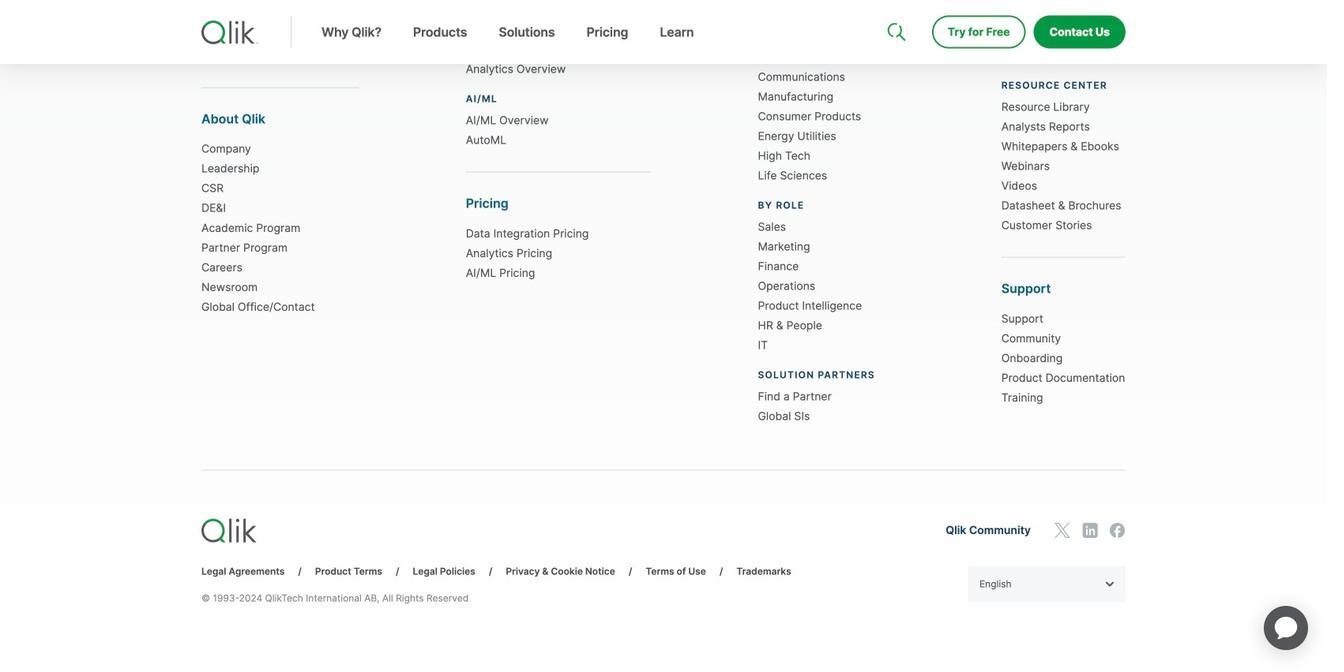 Task type: locate. For each thing, give the bounding box(es) containing it.
2 qlik image from the top
[[201, 520, 257, 543]]

d6ad5 image
[[1105, 583, 1114, 587]]

application
[[1245, 588, 1327, 670]]

support image
[[889, 0, 901, 13]]

1 qlik image from the top
[[201, 21, 258, 44]]

qlik image
[[201, 21, 258, 44], [201, 520, 257, 543]]

0 vertical spatial qlik image
[[201, 21, 258, 44]]

1 vertical spatial qlik image
[[201, 520, 257, 543]]



Task type: describe. For each thing, give the bounding box(es) containing it.
twitter image
[[1055, 523, 1070, 539]]

linkedin image
[[1082, 523, 1098, 539]]

facebook image
[[1110, 523, 1126, 539]]

login image
[[1075, 0, 1088, 13]]



